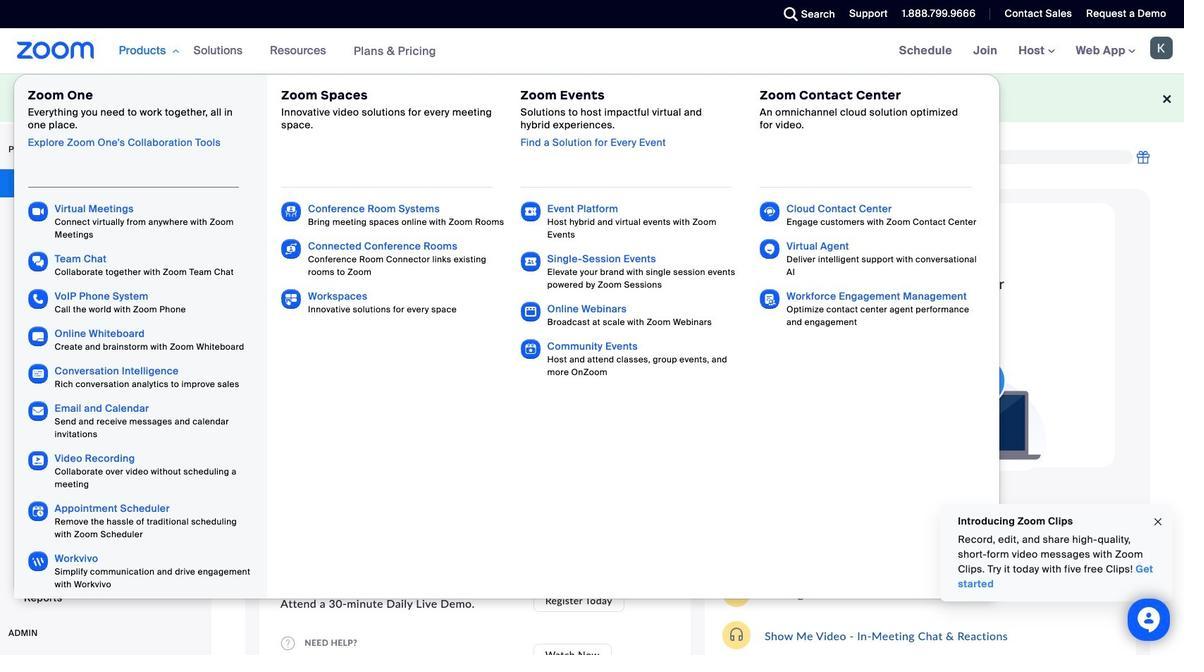 Task type: locate. For each thing, give the bounding box(es) containing it.
conversation intelligence image
[[28, 364, 48, 384]]

team chat image
[[28, 252, 48, 272]]

appointment scheduler image
[[28, 501, 48, 521]]

banner
[[0, 28, 1185, 616]]

email calendar image
[[28, 401, 48, 421]]

online webinars image
[[521, 302, 541, 322]]

virtual agent image
[[760, 239, 780, 259]]

workforce engagement management image
[[760, 289, 780, 309]]

video recording image
[[28, 451, 48, 471]]

workspaces image
[[281, 289, 301, 309]]

profile picture image
[[1151, 37, 1173, 59]]

single-session events image
[[521, 252, 541, 272]]

event platform image
[[521, 202, 541, 221]]

community events image
[[521, 339, 541, 359]]

zoom logo image
[[17, 42, 94, 59]]

meetings navigation
[[889, 28, 1185, 74]]

close image
[[1153, 514, 1164, 530]]

footer
[[0, 73, 1185, 122]]

cloud contact center image
[[760, 202, 780, 221]]



Task type: describe. For each thing, give the bounding box(es) containing it.
product information navigation
[[13, 28, 1000, 616]]

workvivo image
[[28, 551, 48, 571]]

voip phone system image
[[28, 289, 48, 309]]

virtual meetings image
[[28, 202, 48, 221]]

connected conference rooms image
[[281, 239, 301, 259]]

conference room systems image
[[281, 202, 301, 221]]

personal menu menu
[[0, 169, 207, 614]]

online whiteboard image
[[28, 327, 48, 346]]



Task type: vqa. For each thing, say whether or not it's contained in the screenshot.
bottommost Personal
no



